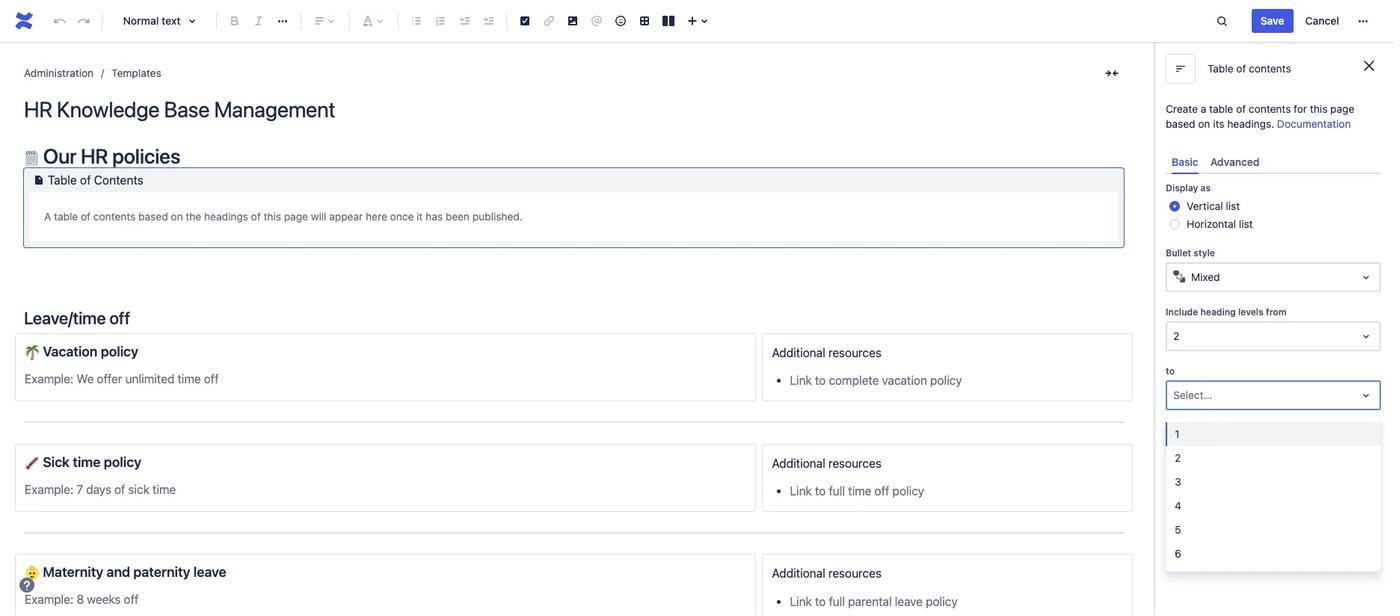 Task type: locate. For each thing, give the bounding box(es) containing it.
appear
[[329, 210, 363, 223]]

bullet style
[[1166, 248, 1215, 259]]

contents
[[1249, 62, 1292, 75], [1249, 102, 1291, 115], [93, 210, 136, 223]]

0 vertical spatial resources
[[829, 346, 882, 360]]

1 horizontal spatial page
[[1331, 102, 1355, 115]]

additional for paternity
[[772, 567, 826, 581]]

2 vertical spatial additional resources
[[772, 567, 882, 581]]

on inside "create a table of contents for this page based on its headings."
[[1199, 117, 1211, 130]]

will
[[311, 210, 327, 223]]

mixed
[[1192, 271, 1220, 284]]

0 vertical spatial table
[[1208, 62, 1234, 75]]

open image inside to element
[[1358, 387, 1376, 405]]

on left the
[[171, 210, 183, 223]]

1 horizontal spatial table
[[1208, 62, 1234, 75]]

None radio
[[1170, 219, 1180, 230]]

save
[[1261, 14, 1285, 27]]

2 up 3
[[1175, 452, 1181, 465]]

table for table of contents
[[48, 174, 77, 187]]

section
[[1225, 425, 1260, 438]]

policy right time
[[104, 454, 141, 470]]

to
[[1166, 366, 1175, 377]]

resources for paternity
[[829, 567, 882, 581]]

italic ⌘i image
[[250, 12, 268, 30]]

additional resources
[[772, 346, 882, 360], [772, 457, 882, 470], [772, 567, 882, 581]]

page
[[1331, 102, 1355, 115], [284, 210, 308, 223]]

:baby: image
[[25, 567, 40, 582]]

redo ⌘⇧z image
[[75, 12, 93, 30]]

policy down off
[[101, 343, 138, 360]]

table inside main content area, start typing to enter text. text box
[[54, 210, 78, 223]]

1 horizontal spatial on
[[1199, 117, 1211, 130]]

cancel
[[1306, 14, 1340, 27]]

additional for policy
[[772, 457, 826, 470]]

as
[[1201, 183, 1211, 194]]

2
[[1174, 330, 1180, 343], [1175, 452, 1181, 465]]

undo ⌘z image
[[51, 12, 69, 30]]

0 vertical spatial additional resources
[[772, 346, 882, 360]]

2 additional from the top
[[772, 457, 826, 470]]

1 vertical spatial page
[[284, 210, 308, 223]]

0 vertical spatial 2
[[1174, 330, 1180, 343]]

display as
[[1166, 183, 1211, 194]]

table down our
[[48, 174, 77, 187]]

vertical
[[1187, 200, 1224, 213]]

action item image
[[516, 12, 534, 30]]

contents down save button
[[1249, 62, 1292, 75]]

0 horizontal spatial table
[[54, 210, 78, 223]]

2 resources from the top
[[829, 457, 882, 470]]

1 vertical spatial additional
[[772, 457, 826, 470]]

0 vertical spatial contents
[[1249, 62, 1292, 75]]

Include heading levels from text field
[[1174, 329, 1177, 344]]

0 vertical spatial additional
[[772, 346, 826, 360]]

:palm_tree: image
[[25, 346, 40, 361], [25, 346, 40, 361]]

open image
[[1358, 269, 1376, 287], [1358, 328, 1376, 346], [1358, 387, 1376, 405]]

vacation policy
[[40, 343, 138, 360]]

policy
[[101, 343, 138, 360], [104, 454, 141, 470]]

published.
[[473, 210, 523, 223]]

contents down contents
[[93, 210, 136, 223]]

this up documentation
[[1310, 102, 1328, 115]]

2 vertical spatial contents
[[93, 210, 136, 223]]

link image
[[540, 12, 558, 30]]

1
[[1175, 428, 1180, 441]]

3 additional resources from the top
[[772, 567, 882, 581]]

1 vertical spatial additional resources
[[772, 457, 882, 470]]

0 vertical spatial open image
[[1358, 269, 1376, 287]]

normal text button
[[108, 4, 210, 37]]

0 vertical spatial table
[[1210, 102, 1234, 115]]

:thermometer: image
[[25, 456, 40, 471]]

of
[[1237, 62, 1247, 75], [1237, 102, 1246, 115], [80, 174, 91, 187], [81, 210, 91, 223], [251, 210, 261, 223]]

1 vertical spatial policy
[[104, 454, 141, 470]]

2 up "to"
[[1174, 330, 1180, 343]]

save button
[[1252, 9, 1294, 33]]

1 vertical spatial include
[[1187, 425, 1222, 438]]

3 additional from the top
[[772, 567, 826, 581]]

table up 'its'
[[1210, 102, 1234, 115]]

contents up headings.
[[1249, 102, 1291, 115]]

include for include heading levels from
[[1166, 307, 1199, 318]]

resources for policy
[[829, 457, 882, 470]]

1 vertical spatial list
[[1239, 218, 1253, 231]]

this
[[1310, 102, 1328, 115], [264, 210, 281, 223]]

1 horizontal spatial based
[[1166, 117, 1196, 130]]

help image
[[18, 577, 36, 595]]

table
[[1210, 102, 1234, 115], [54, 210, 78, 223]]

page inside main content area, start typing to enter text. text box
[[284, 210, 308, 223]]

tab list
[[1166, 150, 1382, 174]]

include
[[1166, 307, 1199, 318], [1187, 425, 1222, 438]]

1 horizontal spatial this
[[1310, 102, 1328, 115]]

find and replace image
[[1213, 12, 1231, 30]]

0 horizontal spatial table
[[48, 174, 77, 187]]

1 vertical spatial 2
[[1175, 452, 1181, 465]]

0 vertical spatial on
[[1199, 117, 1211, 130]]

1 vertical spatial open image
[[1358, 328, 1376, 346]]

more formatting image
[[274, 12, 292, 30]]

0 vertical spatial list
[[1226, 200, 1240, 213]]

0 horizontal spatial based
[[139, 210, 168, 223]]

1 vertical spatial table
[[48, 174, 77, 187]]

our hr policies
[[39, 144, 180, 168]]

5
[[1175, 524, 1182, 536]]

page left will
[[284, 210, 308, 223]]

0 vertical spatial policy
[[101, 343, 138, 360]]

of down the 'hr'
[[80, 174, 91, 187]]

None radio
[[1170, 201, 1180, 212]]

table down find and replace icon
[[1208, 62, 1234, 75]]

bullet
[[1166, 248, 1192, 259]]

of up headings.
[[1237, 102, 1246, 115]]

Main content area, start typing to enter text. text field
[[15, 144, 1133, 616]]

table
[[1208, 62, 1234, 75], [48, 174, 77, 187]]

make template fixed-width image
[[1103, 64, 1121, 82]]

2 vertical spatial additional
[[772, 567, 826, 581]]

cancel button
[[1297, 9, 1349, 33]]

leave/time off
[[24, 308, 130, 328]]

resources
[[829, 346, 882, 360], [829, 457, 882, 470], [829, 567, 882, 581]]

1 vertical spatial this
[[264, 210, 281, 223]]

additional
[[772, 346, 826, 360], [772, 457, 826, 470], [772, 567, 826, 581]]

list up horizontal list
[[1226, 200, 1240, 213]]

administration link
[[24, 64, 94, 82]]

0 vertical spatial include
[[1166, 307, 1199, 318]]

select...
[[1174, 389, 1213, 402]]

based left the
[[139, 210, 168, 223]]

3 open image from the top
[[1358, 387, 1376, 405]]

1 vertical spatial table
[[54, 210, 78, 223]]

leave
[[194, 564, 226, 581]]

:notepad_spiral: image
[[24, 151, 39, 166]]

1 vertical spatial contents
[[1249, 102, 1291, 115]]

3 resources from the top
[[829, 567, 882, 581]]

0 vertical spatial this
[[1310, 102, 1328, 115]]

mention image
[[588, 12, 606, 30]]

0 horizontal spatial on
[[171, 210, 183, 223]]

1 horizontal spatial table
[[1210, 102, 1234, 115]]

maternity
[[43, 564, 103, 581]]

of inside "create a table of contents for this page based on its headings."
[[1237, 102, 1246, 115]]

create a table of contents for this page based on its headings.
[[1166, 102, 1355, 130]]

style
[[1194, 248, 1215, 259]]

on
[[1199, 117, 1211, 130], [171, 210, 183, 223]]

table inside main content area, start typing to enter text. text box
[[48, 174, 77, 187]]

include up include heading levels from text field
[[1166, 307, 1199, 318]]

list right horizontal at the top right of the page
[[1239, 218, 1253, 231]]

0 vertical spatial page
[[1331, 102, 1355, 115]]

none radio inside "display as" option group
[[1170, 219, 1180, 230]]

time
[[73, 454, 101, 470]]

2 additional resources from the top
[[772, 457, 882, 470]]

heading
[[1201, 307, 1236, 318]]

1 open image from the top
[[1358, 269, 1376, 287]]

list
[[1226, 200, 1240, 213], [1239, 218, 1253, 231]]

been
[[446, 210, 470, 223]]

0 horizontal spatial page
[[284, 210, 308, 223]]

1 additional from the top
[[772, 346, 826, 360]]

page up documentation link
[[1331, 102, 1355, 115]]

1 vertical spatial on
[[171, 210, 183, 223]]

open image for select...
[[1358, 387, 1376, 405]]

0 vertical spatial based
[[1166, 117, 1196, 130]]

confluence image
[[12, 9, 36, 33], [12, 9, 36, 33]]

based down create
[[1166, 117, 1196, 130]]

1 vertical spatial resources
[[829, 457, 882, 470]]

table image
[[636, 12, 654, 30]]

2 vertical spatial resources
[[829, 567, 882, 581]]

4
[[1175, 500, 1182, 513]]

2 open image from the top
[[1358, 328, 1376, 346]]

normal
[[123, 14, 159, 27]]

include heading levels from
[[1166, 307, 1287, 318]]

table inside "create a table of contents for this page based on its headings."
[[1210, 102, 1234, 115]]

headings
[[204, 210, 248, 223]]

text
[[162, 14, 181, 27]]

to text field
[[1174, 388, 1177, 403]]

of up "create a table of contents for this page based on its headings."
[[1237, 62, 1247, 75]]

table right a
[[54, 210, 78, 223]]

include right 1
[[1187, 425, 1222, 438]]

and
[[107, 564, 130, 581]]

this right the headings at the left top
[[264, 210, 281, 223]]

based
[[1166, 117, 1196, 130], [139, 210, 168, 223]]

its
[[1213, 117, 1225, 130]]

1 additional resources from the top
[[772, 346, 882, 360]]

on left 'its'
[[1199, 117, 1211, 130]]

2 vertical spatial open image
[[1358, 387, 1376, 405]]

add image, video, or file image
[[564, 12, 582, 30]]

to element
[[1166, 381, 1382, 572]]

0 horizontal spatial this
[[264, 210, 281, 223]]

6
[[1175, 548, 1182, 560]]

1 vertical spatial based
[[139, 210, 168, 223]]

templates
[[112, 67, 161, 79]]



Task type: describe. For each thing, give the bounding box(es) containing it.
basic
[[1172, 156, 1199, 168]]

more image
[[1355, 12, 1373, 30]]

emoji image
[[612, 12, 630, 30]]

tab list containing basic
[[1166, 150, 1382, 174]]

vertical list
[[1187, 200, 1240, 213]]

contents inside main content area, start typing to enter text. text box
[[93, 210, 136, 223]]

maternity and paternity leave
[[40, 564, 226, 581]]

numbers
[[1263, 425, 1306, 438]]

based inside main content area, start typing to enter text. text box
[[139, 210, 168, 223]]

Give this page a title text field
[[24, 97, 1124, 122]]

close image
[[1361, 57, 1379, 75]]

Bullet style text field
[[1174, 270, 1177, 285]]

of right the headings at the left top
[[251, 210, 261, 223]]

layouts image
[[660, 12, 678, 30]]

for
[[1294, 102, 1308, 115]]

none radio inside "display as" option group
[[1170, 201, 1180, 212]]

create
[[1166, 102, 1198, 115]]

:thermometer: image
[[25, 456, 40, 471]]

policies
[[112, 144, 180, 168]]

3
[[1175, 476, 1182, 489]]

a
[[1201, 102, 1207, 115]]

horizontal
[[1187, 218, 1237, 231]]

1 2 3 4 5 6
[[1175, 428, 1182, 560]]

normal text
[[123, 14, 181, 27]]

it
[[417, 210, 423, 223]]

administration
[[24, 67, 94, 79]]

table of contents image
[[30, 171, 48, 189]]

:notepad_spiral: image
[[24, 151, 39, 166]]

vacation
[[43, 343, 98, 360]]

table of contents
[[1208, 62, 1292, 75]]

table for table of contents
[[1208, 62, 1234, 75]]

include for include section numbers
[[1187, 425, 1222, 438]]

contents inside "create a table of contents for this page based on its headings."
[[1249, 102, 1291, 115]]

a table of contents based on the headings of this page will appear here once it has been published.
[[44, 210, 523, 223]]

additional resources for policy
[[772, 457, 882, 470]]

advanced
[[1211, 156, 1260, 168]]

on inside text box
[[171, 210, 183, 223]]

contents
[[94, 174, 143, 187]]

:baby: image
[[25, 567, 40, 582]]

display
[[1166, 183, 1199, 194]]

1 resources from the top
[[829, 346, 882, 360]]

bullet list ⌘⇧8 image
[[408, 12, 426, 30]]

headings.
[[1228, 117, 1275, 130]]

list for horizontal list
[[1239, 218, 1253, 231]]

based inside "create a table of contents for this page based on its headings."
[[1166, 117, 1196, 130]]

paternity
[[133, 564, 190, 581]]

of down table of contents
[[81, 210, 91, 223]]

off
[[109, 308, 130, 328]]

list for vertical list
[[1226, 200, 1240, 213]]

table of contents
[[48, 174, 143, 187]]

hr
[[81, 144, 108, 168]]

display as option group
[[1166, 198, 1382, 234]]

levels
[[1239, 307, 1264, 318]]

documentation link
[[1278, 117, 1351, 130]]

this inside main content area, start typing to enter text. text box
[[264, 210, 281, 223]]

outdent ⇧tab image
[[456, 12, 474, 30]]

the
[[186, 210, 201, 223]]

a
[[44, 210, 51, 223]]

include section numbers
[[1187, 425, 1306, 438]]

horizontal list
[[1187, 218, 1253, 231]]

open image for 2
[[1358, 328, 1376, 346]]

from
[[1266, 307, 1287, 318]]

bold ⌘b image
[[226, 12, 244, 30]]

here
[[366, 210, 387, 223]]

sick
[[43, 454, 70, 470]]

numbered list ⌘⇧7 image
[[432, 12, 450, 30]]

sick time policy
[[40, 454, 141, 470]]

has
[[426, 210, 443, 223]]

additional resources for paternity
[[772, 567, 882, 581]]

2 inside 1 2 3 4 5 6
[[1175, 452, 1181, 465]]

once
[[390, 210, 414, 223]]

our
[[43, 144, 76, 168]]

this inside "create a table of contents for this page based on its headings."
[[1310, 102, 1328, 115]]

indent tab image
[[479, 12, 497, 30]]

page inside "create a table of contents for this page based on its headings."
[[1331, 102, 1355, 115]]

documentation
[[1278, 117, 1351, 130]]

leave/time
[[24, 308, 106, 328]]

templates link
[[112, 64, 161, 82]]



Task type: vqa. For each thing, say whether or not it's contained in the screenshot.
Create A Table Of Contents For This Page Based On Its Headings.
yes



